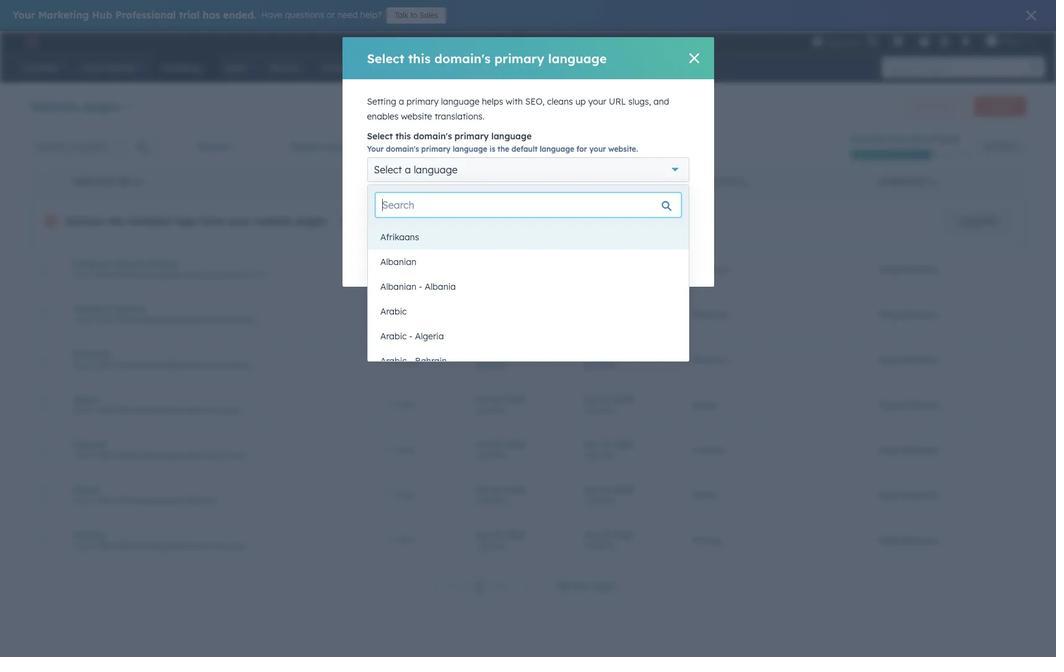 Task type: describe. For each thing, give the bounding box(es) containing it.
updated date cell
[[461, 247, 569, 292]]

select this domain's primary language your domain's primary language is the default language for your website.
[[367, 131, 638, 154]]

note: the pages in your domain's primary language will not include a language slug (like "/en/") in the url.
[[380, 201, 663, 224]]

oct 27, 2023 12:39 pm for products was updated on oct 27, 2023 element
[[476, 349, 525, 370]]

is
[[490, 144, 496, 154]]

pm up contact was created on oct 27, 2023 at 12:39 pm element
[[604, 406, 615, 415]]

select for select a language
[[374, 164, 402, 176]]

arabic - algeria button
[[368, 324, 689, 349]]

oct 27, 2023 12:39 pm for contact was created on oct 27, 2023 at 12:39 pm element
[[584, 439, 634, 461]]

pricing music-43917789.hubspotpagebuilder.com/pricing
[[73, 530, 245, 551]]

note:
[[380, 201, 402, 212]]

(clone) for products (clone)
[[114, 304, 145, 315]]

algeria
[[415, 331, 444, 342]]

2 greg robinson from the top
[[879, 309, 939, 320]]

domain's inside note: the pages in your domain's primary language will not include a language slug (like "/en/") in the url.
[[480, 201, 517, 212]]

press to sort. image for updated date (edt)
[[550, 176, 555, 185]]

arabic - algeria
[[380, 331, 444, 342]]

domain button
[[189, 134, 248, 159]]

greg for 43917789.hubspotpagebuilder.com/about
[[879, 400, 899, 411]]

albanian button
[[368, 250, 689, 274]]

the right remove
[[109, 215, 125, 227]]

finish cms setup 9 / 12
[[851, 134, 959, 145]]

0 horizontal spatial in
[[449, 201, 457, 212]]

oct down products was created on oct 27, 2023 at 12:39 pm element
[[584, 394, 599, 405]]

2023 for home was updated on oct 27, 2023 element
[[506, 484, 525, 495]]

2023 for contact was updated on oct 27, 2023 element
[[506, 439, 525, 450]]

default
[[512, 144, 538, 154]]

a inside note: the pages in your domain's primary language will not include a language slug (like "/en/") in the url.
[[657, 201, 663, 212]]

features
[[407, 215, 441, 226]]

home for home
[[693, 490, 717, 501]]

about was created on oct 27, 2023 at 12:39 pm element
[[584, 394, 663, 417]]

website inside setting a primary language helps with seo, cleans up your url slugs, and enables website translations.
[[401, 111, 432, 122]]

oct 27, 2023 12:39 pm for contact was updated on oct 27, 2023 element
[[476, 439, 525, 461]]

title
[[715, 177, 737, 186]]

cleans
[[547, 96, 573, 107]]

select a language button
[[367, 157, 689, 182]]

oct 27, 2023 12:39 pm for home was created on oct 27, 2023 at 12:39 pm element
[[584, 484, 634, 506]]

oct 27, 2023 12:39 pm for pricing was created on oct 27, 2023 at 12:39 pm element
[[584, 529, 634, 551]]

language left for
[[540, 144, 575, 154]]

oct 27, 2023 12:39 pm for pricing was updated on oct 27, 2023 element
[[476, 529, 525, 551]]

updated by
[[879, 177, 926, 186]]

trial
[[179, 9, 200, 21]]

draft for 43917789.hubspotpagebuilder.com/products
[[397, 355, 416, 364]]

oct right bahrain
[[476, 349, 490, 360]]

press to sort. element for publish status
[[441, 176, 446, 187]]

more for more filters
[[415, 141, 437, 152]]

more filters
[[415, 141, 465, 152]]

1 button
[[473, 579, 487, 595]]

about music-43917789.hubspotpagebuilder.com/about
[[73, 394, 242, 415]]

greg robinson for 43917789.hubspotpagebuilder.com/pricing
[[879, 535, 939, 546]]

suite
[[485, 215, 505, 226]]

home music-43917789.hubspotpagebuilder.com
[[73, 485, 217, 506]]

language up default
[[491, 131, 532, 142]]

1 vertical spatial in
[[490, 213, 498, 224]]

pm inside home was updated on oct 27, 2023 element
[[495, 497, 506, 506]]

ended.
[[223, 9, 256, 21]]

finish cms setup progress bar
[[851, 150, 932, 160]]

about for about music-43917789.hubspotpagebuilder.com/about
[[73, 394, 99, 405]]

more tools
[[913, 102, 949, 111]]

website.
[[608, 144, 638, 154]]

pm up home was created on oct 27, 2023 at 12:39 pm element
[[604, 451, 615, 461]]

professional
[[115, 9, 176, 21]]

arabic button
[[368, 299, 689, 324]]

select a language
[[374, 164, 458, 176]]

select this domain's primary language dialog
[[342, 37, 714, 287]]

primary inside note: the pages in your domain's primary language will not include a language slug (like "/en/") in the url.
[[519, 201, 551, 212]]

url inside button
[[116, 177, 132, 186]]

products (clone) link
[[73, 304, 353, 315]]

greg for 43917789.hubspotpagebuilder.com/products
[[879, 354, 899, 366]]

home link
[[73, 485, 353, 496]]

1 horizontal spatial upgrade
[[960, 216, 998, 227]]

up
[[576, 96, 586, 107]]

Search HubSpot search field
[[882, 57, 1034, 78]]

9
[[940, 134, 944, 145]]

- for albania
[[419, 281, 422, 292]]

100 per page button
[[548, 574, 631, 599]]

greg for 43917789.hubspotpagebuilder.com
[[879, 490, 899, 501]]

arabic - bahrain
[[380, 356, 447, 367]]

27, down home was updated on oct 27, 2023 element
[[493, 529, 503, 541]]

status for publish status button
[[419, 177, 447, 186]]

home was created on oct 27, 2023 at 12:39 pm element
[[584, 484, 663, 507]]

marketplaces button
[[885, 31, 911, 51]]

oct down about was updated on oct 27, 2023 element
[[476, 439, 490, 450]]

2023 for pricing was created on oct 27, 2023 at 12:39 pm element
[[614, 529, 634, 541]]

oct down home was updated on oct 27, 2023 element
[[476, 529, 490, 541]]

oct down the 'about was created on oct 27, 2023 at 12:39 pm' element
[[584, 439, 599, 450]]

your inside select this domain's primary language your domain's primary language is the default language for your website.
[[589, 144, 606, 154]]

oct down contact was created on oct 27, 2023 at 12:39 pm element
[[584, 484, 599, 495]]

to
[[410, 11, 418, 20]]

pricing link
[[73, 530, 353, 541]]

12:39 up pricing was created on oct 27, 2023 at 12:39 pm element
[[584, 497, 602, 506]]

albanian for albanian - albania
[[380, 281, 417, 292]]

afrikaans
[[380, 232, 419, 243]]

27, down products was updated on oct 27, 2023 element
[[493, 394, 503, 405]]

pm inside contact was updated on oct 27, 2023 element
[[495, 451, 506, 461]]

27, down home was created on oct 27, 2023 at 12:39 pm element
[[601, 529, 612, 541]]

domain's up select a language
[[386, 144, 419, 154]]

43917789.hubspotpagebuilder.com/about
[[97, 406, 242, 415]]

website pages
[[30, 98, 120, 114]]

or
[[327, 9, 335, 20]]

products inside products (clone) music-43917789.hubspotpagebuilder.com/products-1
[[73, 304, 112, 315]]

setting
[[367, 96, 396, 107]]

- for bahrain
[[409, 356, 413, 367]]

contact music-43917789.hubspotpagebuilder.com/contact
[[73, 439, 248, 460]]

created date (edt)
[[584, 177, 663, 186]]

12:39 inside products was updated on oct 27, 2023 element
[[476, 361, 493, 370]]

afrikaans button
[[368, 225, 689, 250]]

12:39 inside home was updated on oct 27, 2023 element
[[476, 497, 493, 506]]

save button
[[367, 247, 419, 272]]

talk to sales
[[395, 11, 438, 20]]

this for select this domain's primary language
[[408, 50, 431, 66]]

1 inside products (clone) music-43917789.hubspotpagebuilder.com/products-1
[[255, 315, 259, 325]]

music- for pricing
[[73, 542, 97, 551]]

12:39 inside about was updated on oct 27, 2023 element
[[476, 406, 493, 415]]

sales
[[420, 11, 438, 20]]

press to sort. image for publish status
[[441, 176, 446, 185]]

updated for updated date (edt)
[[476, 177, 511, 186]]

have
[[261, 9, 283, 20]]

setting a primary language helps with seo, cleans up your url slugs, and enables website translations.
[[367, 96, 670, 122]]

pricing was updated on oct 27, 2023 element
[[476, 529, 555, 552]]

updated date (edt)
[[476, 177, 555, 186]]

arabic - bahrain button
[[368, 349, 689, 374]]

press to sort. element for updated date (edt)
[[550, 176, 555, 187]]

2 robinson from the top
[[901, 309, 939, 320]]

1 inside button
[[477, 581, 482, 592]]

(edt) for created date (edt)
[[643, 177, 663, 186]]

next button
[[487, 579, 538, 595]]

products link
[[73, 349, 353, 360]]

need
[[338, 9, 358, 20]]

1 vertical spatial website
[[254, 215, 292, 227]]

contact link
[[73, 439, 353, 450]]

greg robinson for (clone)
[[879, 264, 939, 275]]

12:39 up 100 per page popup button
[[584, 542, 602, 551]]

the inside note: the pages in your domain's primary language will not include a language slug (like "/en/") in the url.
[[500, 213, 513, 224]]

and inside setting a primary language helps with seo, cleans up your url slugs, and enables website translations.
[[654, 96, 670, 107]]

create button
[[975, 97, 1027, 116]]

upgrade link
[[945, 209, 1013, 234]]

43917789.hubspotpagebuilder.com/contact
[[97, 451, 248, 460]]

this for select this domain's primary language your domain's primary language is the default language for your website.
[[396, 131, 411, 142]]

publish for publish status popup button at the top of the page
[[290, 141, 322, 152]]

43917789.hubspotpagebuilder.com/products- inside products (clone) music-43917789.hubspotpagebuilder.com/products-1
[[97, 315, 255, 325]]

your inside setting a primary language helps with seo, cleans up your url slugs, and enables website translations.
[[588, 96, 607, 107]]

arabic for arabic - bahrain
[[380, 356, 407, 367]]

oct down home was created on oct 27, 2023 at 12:39 pm element
[[584, 529, 599, 541]]

12:39 inside pricing was updated on oct 27, 2023 element
[[476, 542, 493, 551]]

2023 for products was updated on oct 27, 2023 element
[[506, 349, 525, 360]]

albania
[[425, 281, 456, 292]]

27, down arabic button
[[493, 349, 503, 360]]

oct 27, 2023 12:39 pm for products was created on oct 27, 2023 at 12:39 pm element
[[584, 349, 634, 370]]

select for select this domain's primary language your domain's primary language is the default language for your website.
[[367, 131, 393, 142]]

products (clone) (clone) link
[[73, 258, 353, 270]]

(like
[[440, 213, 457, 224]]

products (clone) music-43917789.hubspotpagebuilder.com/products-1
[[73, 304, 259, 325]]

starter.
[[508, 215, 537, 226]]

2023 for pricing was updated on oct 27, 2023 element
[[506, 529, 525, 541]]

music- inside products (clone) music-43917789.hubspotpagebuilder.com/products-1
[[73, 315, 97, 325]]

music- for home
[[73, 496, 97, 506]]

greg robinson for 43917789.hubspotpagebuilder.com/products
[[879, 354, 939, 366]]

slug
[[421, 213, 437, 224]]

0
[[262, 270, 266, 279]]

pages inside popup button
[[83, 98, 120, 114]]

page title
[[693, 177, 737, 186]]

27, down contact was updated on oct 27, 2023 element
[[493, 484, 503, 495]]

2 greg from the top
[[879, 309, 899, 320]]

created date (edt) button
[[569, 168, 678, 195]]

bahrain
[[415, 356, 447, 367]]

talk
[[395, 11, 408, 20]]

search image
[[1030, 63, 1039, 72]]

pm up pricing was created on oct 27, 2023 at 12:39 pm element
[[604, 497, 615, 506]]

more filters button
[[394, 134, 473, 159]]

more tools button
[[902, 97, 967, 116]]

hubspot image
[[22, 33, 37, 48]]

by
[[916, 177, 926, 186]]

the inside select this domain's primary language your domain's primary language is the default language for your website.
[[498, 144, 509, 154]]

greg for 43917789.hubspotpagebuilder.com/pricing
[[879, 535, 899, 546]]

updated by button
[[864, 168, 1026, 195]]

page title button
[[678, 168, 864, 195]]

name and url
[[73, 177, 132, 186]]

12:39 up home was created on oct 27, 2023 at 12:39 pm element
[[584, 451, 602, 461]]

100
[[556, 581, 572, 592]]

27, down contact was created on oct 27, 2023 at 12:39 pm element
[[601, 484, 612, 495]]

hubspot
[[128, 215, 172, 227]]

greg robinson for 43917789.hubspotpagebuilder.com/contact
[[879, 445, 939, 456]]

robinson for 43917789.hubspotpagebuilder.com/pricing
[[901, 535, 939, 546]]

pricing for pricing
[[693, 535, 721, 546]]



Task type: vqa. For each thing, say whether or not it's contained in the screenshot.
CMS in the top right of the page
yes



Task type: locate. For each thing, give the bounding box(es) containing it.
27, down products was created on oct 27, 2023 at 12:39 pm element
[[601, 394, 612, 405]]

language down the more filters button
[[414, 164, 458, 176]]

1 greg from the top
[[879, 264, 899, 275]]

oct 27, 2023 12:39 pm up the 'about was created on oct 27, 2023 at 12:39 pm' element
[[584, 349, 634, 370]]

1 vertical spatial this
[[396, 131, 411, 142]]

1 vertical spatial a
[[405, 164, 411, 176]]

publish status
[[290, 141, 351, 152], [383, 177, 447, 186]]

0 horizontal spatial close image
[[964, 150, 971, 157]]

pricing
[[73, 530, 104, 541], [693, 535, 721, 546]]

home was updated on oct 27, 2023 element
[[476, 484, 555, 507]]

0 horizontal spatial a
[[399, 96, 404, 107]]

0 vertical spatial arabic
[[380, 306, 407, 317]]

help image
[[919, 37, 930, 48]]

home for home music-43917789.hubspotpagebuilder.com
[[73, 485, 99, 496]]

for
[[577, 144, 587, 154]]

enables
[[367, 111, 399, 122]]

2023 for contact was created on oct 27, 2023 at 12:39 pm element
[[614, 439, 634, 450]]

0 vertical spatial your
[[12, 9, 35, 21]]

3 greg robinson from the top
[[879, 354, 939, 366]]

7 draft from the top
[[397, 536, 416, 545]]

oct 27, 2023 12:39 pm down contact was updated on oct 27, 2023 element
[[476, 484, 525, 506]]

2023 inside home was created on oct 27, 2023 at 12:39 pm element
[[614, 484, 634, 495]]

create
[[985, 102, 1009, 111]]

talk to sales button
[[387, 7, 446, 24]]

website left "pages."
[[254, 215, 292, 227]]

3 press to sort. image from the left
[[658, 176, 663, 185]]

5 music- from the top
[[73, 451, 97, 460]]

oct 27, 2023 12:39 pm inside the 'about was created on oct 27, 2023 at 12:39 pm' element
[[584, 394, 634, 415]]

1 horizontal spatial a
[[405, 164, 411, 176]]

language left is
[[453, 144, 488, 154]]

language up translations.
[[441, 96, 480, 107]]

a right the include
[[657, 201, 663, 212]]

2 horizontal spatial press to sort. element
[[658, 176, 663, 187]]

2023 down home was created on oct 27, 2023 at 12:39 pm element
[[614, 529, 634, 541]]

1 press to sort. element from the left
[[441, 176, 446, 187]]

in right "/en/")
[[490, 213, 498, 224]]

0 vertical spatial select
[[367, 50, 405, 66]]

0 horizontal spatial publish
[[290, 141, 322, 152]]

1 vertical spatial albanian
[[380, 281, 417, 292]]

albanian - albania button
[[368, 274, 689, 299]]

unlock
[[338, 215, 366, 226]]

name
[[73, 177, 95, 186]]

publish status for publish status button
[[383, 177, 447, 186]]

your up "/en/")
[[459, 201, 477, 212]]

4 greg from the top
[[879, 400, 899, 411]]

12:39 inside contact was updated on oct 27, 2023 element
[[476, 451, 493, 461]]

0 horizontal spatial press to sort. element
[[441, 176, 446, 187]]

2023 inside pricing was updated on oct 27, 2023 element
[[506, 529, 525, 541]]

status
[[324, 141, 351, 152], [419, 177, 447, 186]]

- inside arabic - algeria button
[[409, 331, 413, 342]]

not
[[610, 201, 623, 212]]

your inside select this domain's primary language your domain's primary language is the default language for your website.
[[367, 144, 384, 154]]

actions
[[987, 142, 1012, 151]]

updated inside button
[[476, 177, 511, 186]]

a inside dropdown button
[[405, 164, 411, 176]]

marketplaces image
[[893, 37, 904, 48]]

3 press to sort. element from the left
[[658, 176, 663, 187]]

1 vertical spatial select
[[367, 131, 393, 142]]

2023 inside contact was updated on oct 27, 2023 element
[[506, 439, 525, 450]]

2023 for products was created on oct 27, 2023 at 12:39 pm element
[[614, 349, 634, 360]]

Search search field
[[375, 193, 682, 217]]

music- for products
[[73, 361, 97, 370]]

language left will
[[554, 201, 592, 212]]

43917789.hubspotpagebuilder.com/products- inside products (clone) (clone) music-43917789.hubspotpagebuilder.com/products-1-0
[[97, 270, 255, 279]]

1 43917789.hubspotpagebuilder.com/products- from the top
[[97, 270, 255, 279]]

draft for 43917789.hubspotpagebuilder.com/about
[[397, 400, 416, 410]]

help?
[[360, 9, 382, 20]]

hubspot link
[[15, 33, 46, 48]]

list box containing afrikaans
[[368, 225, 689, 374]]

1 vertical spatial status
[[419, 177, 447, 186]]

(clone)
[[114, 258, 145, 270], [148, 258, 178, 270], [114, 304, 145, 315]]

language inside setting a primary language helps with seo, cleans up your url slugs, and enables website translations.
[[441, 96, 480, 107]]

2023 inside products was created on oct 27, 2023 at 12:39 pm element
[[614, 349, 634, 360]]

12:39 up pricing was updated on oct 27, 2023 element
[[476, 497, 493, 506]]

0 vertical spatial close image
[[1027, 11, 1037, 20]]

(edt) inside button
[[535, 177, 555, 186]]

publish status inside button
[[383, 177, 447, 186]]

select for select this domain's primary language
[[367, 50, 405, 66]]

2023 inside about was updated on oct 27, 2023 element
[[506, 394, 525, 405]]

1 vertical spatial url
[[116, 177, 132, 186]]

pm inside products was updated on oct 27, 2023 element
[[495, 361, 506, 370]]

100 per page
[[556, 581, 614, 592]]

finish
[[851, 134, 884, 145]]

2023 up the 'about was created on oct 27, 2023 at 12:39 pm' element
[[614, 349, 634, 360]]

2 vertical spatial select
[[374, 164, 402, 176]]

- left albania
[[419, 281, 422, 292]]

1 horizontal spatial pricing
[[693, 535, 721, 546]]

pm up home was updated on oct 27, 2023 element
[[495, 451, 506, 461]]

0 horizontal spatial 1
[[255, 315, 259, 325]]

pm inside pricing was updated on oct 27, 2023 element
[[495, 542, 506, 551]]

press to sort. image inside publish status button
[[441, 176, 446, 185]]

1 greg robinson from the top
[[879, 264, 939, 275]]

2023 inside products was updated on oct 27, 2023 element
[[506, 349, 525, 360]]

your marketing hub professional trial has ended. have questions or need help?
[[12, 9, 382, 21]]

1 right prev
[[477, 581, 482, 592]]

5 robinson from the top
[[901, 445, 939, 456]]

greg robinson for 43917789.hubspotpagebuilder.com
[[879, 490, 939, 501]]

2023 inside contact was created on oct 27, 2023 at 12:39 pm element
[[614, 439, 634, 450]]

1 vertical spatial 43917789.hubspotpagebuilder.com/products-
[[97, 315, 255, 325]]

2023 inside home was updated on oct 27, 2023 element
[[506, 484, 525, 495]]

draft for 43917789.hubspotpagebuilder.com/pricing
[[397, 536, 416, 545]]

this down talk to sales button
[[408, 50, 431, 66]]

2023 for home was created on oct 27, 2023 at 12:39 pm element
[[614, 484, 634, 495]]

press to sort. image left page
[[658, 176, 663, 185]]

2023 inside the 'about was created on oct 27, 2023 at 12:39 pm' element
[[614, 394, 634, 405]]

1 horizontal spatial status
[[419, 177, 447, 186]]

oct 27, 2023 12:39 pm inside products was created on oct 27, 2023 at 12:39 pm element
[[584, 349, 634, 370]]

created date cell
[[569, 247, 678, 292]]

1 horizontal spatial about
[[693, 400, 717, 411]]

publish status button
[[282, 134, 367, 159]]

7 greg robinson from the top
[[879, 535, 939, 546]]

pm up the 'about was created on oct 27, 2023 at 12:39 pm' element
[[604, 361, 615, 370]]

oct down products was updated on oct 27, 2023 element
[[476, 394, 490, 405]]

page
[[592, 581, 614, 592]]

1 horizontal spatial with
[[506, 96, 523, 107]]

pagination navigation
[[426, 579, 538, 595]]

press to sort. image down select a language
[[441, 176, 446, 185]]

updated down is
[[476, 177, 511, 186]]

4 greg robinson from the top
[[879, 400, 939, 411]]

2 press to sort. element from the left
[[550, 176, 555, 187]]

0 vertical spatial -
[[419, 281, 422, 292]]

1 music- from the top
[[73, 270, 97, 279]]

pages up slug
[[422, 201, 447, 212]]

arabic up arabic - bahrain
[[380, 331, 407, 342]]

- left algeria
[[409, 331, 413, 342]]

albanian for albanian
[[380, 257, 417, 268]]

12:39
[[476, 361, 493, 370], [584, 361, 602, 370], [476, 406, 493, 415], [584, 406, 602, 415], [476, 451, 493, 461], [584, 451, 602, 461], [476, 497, 493, 506], [584, 497, 602, 506], [476, 542, 493, 551], [584, 542, 602, 551]]

27, up the 'about was created on oct 27, 2023 at 12:39 pm' element
[[601, 349, 612, 360]]

6 greg robinson from the top
[[879, 490, 939, 501]]

0 vertical spatial publish
[[290, 141, 322, 152]]

more for more tools
[[913, 102, 930, 111]]

1 vertical spatial arabic
[[380, 331, 407, 342]]

0 horizontal spatial your
[[12, 9, 35, 21]]

0 vertical spatial upgrade
[[826, 37, 859, 47]]

1-
[[255, 270, 262, 279]]

language
[[548, 50, 607, 66], [441, 96, 480, 107], [491, 131, 532, 142], [453, 144, 488, 154], [540, 144, 575, 154], [414, 164, 458, 176], [554, 201, 592, 212], [380, 213, 419, 224]]

0 vertical spatial and
[[654, 96, 670, 107]]

primary up select a language
[[421, 144, 451, 154]]

27, down about was updated on oct 27, 2023 element
[[493, 439, 503, 450]]

2023 down products was updated on oct 27, 2023 element
[[506, 394, 525, 405]]

1 (edt) from the left
[[535, 177, 555, 186]]

will
[[595, 201, 607, 212]]

1 horizontal spatial url
[[609, 96, 626, 107]]

oct 27, 2023 12:39 pm inside home was updated on oct 27, 2023 element
[[476, 484, 525, 506]]

pages inside note: the pages in your domain's primary language will not include a language slug (like "/en/") in the url.
[[422, 201, 447, 212]]

robinson for 43917789.hubspotpagebuilder.com
[[901, 490, 939, 501]]

pm up next
[[495, 542, 506, 551]]

tools
[[932, 102, 949, 111]]

with left "crm"
[[444, 215, 461, 226]]

2 vertical spatial -
[[409, 356, 413, 367]]

filters
[[440, 141, 465, 152]]

1 horizontal spatial date
[[621, 177, 640, 186]]

0 vertical spatial with
[[506, 96, 523, 107]]

1 vertical spatial pages
[[422, 201, 447, 212]]

43917789.hubspotpagebuilder.com/products- down products (clone) (clone) link
[[97, 270, 255, 279]]

oct 27, 2023 12:39 pm down products was created on oct 27, 2023 at 12:39 pm element
[[584, 394, 634, 415]]

2023 down contact was created on oct 27, 2023 at 12:39 pm element
[[614, 484, 634, 495]]

your right from
[[228, 215, 251, 227]]

music- inside pricing music-43917789.hubspotpagebuilder.com/pricing
[[73, 542, 97, 551]]

oct 27, 2023 12:39 pm down contact was created on oct 27, 2023 at 12:39 pm element
[[584, 484, 634, 506]]

products inside products (clone) (clone) music-43917789.hubspotpagebuilder.com/products-1-0
[[73, 258, 112, 270]]

select up setting
[[367, 50, 405, 66]]

4 draft from the top
[[397, 400, 416, 410]]

0 horizontal spatial and
[[98, 177, 114, 186]]

domain's
[[435, 50, 491, 66], [414, 131, 452, 142], [386, 144, 419, 154], [480, 201, 517, 212]]

6 robinson from the top
[[901, 490, 939, 501]]

6 draft from the top
[[397, 491, 416, 500]]

pm up page
[[604, 542, 615, 551]]

music- inside home music-43917789.hubspotpagebuilder.com
[[73, 496, 97, 506]]

3 greg from the top
[[879, 354, 899, 366]]

has
[[203, 9, 220, 21]]

6 greg from the top
[[879, 490, 899, 501]]

1 press to sort. image from the left
[[441, 176, 446, 185]]

oct 27, 2023 12:39 pm inside contact was updated on oct 27, 2023 element
[[476, 439, 525, 461]]

your right the 'up'
[[588, 96, 607, 107]]

primary up url.
[[519, 201, 551, 212]]

3 draft from the top
[[397, 355, 416, 364]]

in up (like at the left top
[[449, 201, 457, 212]]

draft for music-
[[397, 310, 416, 319]]

7 robinson from the top
[[901, 535, 939, 546]]

0 horizontal spatial home
[[73, 485, 99, 496]]

in
[[449, 201, 457, 212], [490, 213, 498, 224]]

1 vertical spatial close image
[[964, 150, 971, 157]]

1 vertical spatial upgrade
[[960, 216, 998, 227]]

oct 27, 2023 12:39 pm for about was updated on oct 27, 2023 element
[[476, 394, 525, 415]]

pricing inside pricing music-43917789.hubspotpagebuilder.com/pricing
[[73, 530, 104, 541]]

about was updated on oct 27, 2023 element
[[476, 394, 555, 417]]

0 vertical spatial publish status
[[290, 141, 351, 152]]

greg for 43917789.hubspotpagebuilder.com/contact
[[879, 445, 899, 456]]

next
[[491, 581, 511, 593]]

0 vertical spatial 43917789.hubspotpagebuilder.com/products-
[[97, 270, 255, 279]]

1 robinson from the top
[[901, 264, 939, 275]]

2 vertical spatial arabic
[[380, 356, 407, 367]]

per
[[575, 581, 589, 592]]

contact inside contact music-43917789.hubspotpagebuilder.com/contact
[[73, 439, 107, 450]]

2 43917789.hubspotpagebuilder.com/products- from the top
[[97, 315, 255, 325]]

albanian - albania
[[380, 281, 456, 292]]

close image left actions
[[964, 150, 971, 157]]

0 vertical spatial a
[[399, 96, 404, 107]]

2023 for about was updated on oct 27, 2023 element
[[506, 394, 525, 405]]

(edt)
[[535, 177, 555, 186], [643, 177, 663, 186]]

press to sort. image for created date (edt)
[[658, 176, 663, 185]]

contact
[[73, 439, 107, 450], [693, 445, 725, 456]]

products was created on oct 27, 2023 at 12:39 pm element
[[584, 349, 663, 371]]

and right slugs,
[[654, 96, 670, 107]]

date inside button
[[513, 177, 533, 186]]

6 music- from the top
[[73, 496, 97, 506]]

arabic inside arabic - algeria button
[[380, 331, 407, 342]]

1 date from the left
[[513, 177, 533, 186]]

products was updated on oct 27, 2023 element
[[476, 349, 555, 371]]

draft
[[397, 265, 416, 274], [397, 310, 416, 319], [397, 355, 416, 364], [397, 400, 416, 410], [397, 446, 416, 455], [397, 491, 416, 500], [397, 536, 416, 545]]

save
[[383, 254, 404, 265]]

status inside popup button
[[324, 141, 351, 152]]

a for setting
[[399, 96, 404, 107]]

1 horizontal spatial more
[[913, 102, 930, 111]]

updated inside button
[[879, 177, 914, 186]]

robinson for 43917789.hubspotpagebuilder.com/about
[[901, 400, 939, 411]]

a inside setting a primary language helps with seo, cleans up your url slugs, and enables website translations.
[[399, 96, 404, 107]]

2 updated from the left
[[879, 177, 914, 186]]

1 horizontal spatial pages
[[422, 201, 447, 212]]

language down 'note:'
[[380, 213, 419, 224]]

about link
[[73, 394, 353, 405]]

oct 27, 2023 12:39 pm up about was updated on oct 27, 2023 element
[[476, 349, 525, 370]]

4 robinson from the top
[[901, 400, 939, 411]]

notifications button
[[955, 31, 976, 51]]

greg robinson for 43917789.hubspotpagebuilder.com/about
[[879, 400, 939, 411]]

about inside about music-43917789.hubspotpagebuilder.com/about
[[73, 394, 99, 405]]

0 vertical spatial url
[[609, 96, 626, 107]]

0 horizontal spatial more
[[415, 141, 437, 152]]

your
[[588, 96, 607, 107], [589, 144, 606, 154], [459, 201, 477, 212], [228, 215, 251, 227]]

robinson for 43917789.hubspotpagebuilder.com/products
[[901, 354, 939, 366]]

greg robinson image
[[986, 35, 997, 46]]

43917789.hubspotpagebuilder.com/products-
[[97, 270, 255, 279], [97, 315, 255, 325]]

date inside button
[[621, 177, 640, 186]]

url inside setting a primary language helps with seo, cleans up your url slugs, and enables website translations.
[[609, 96, 626, 107]]

3 arabic from the top
[[380, 356, 407, 367]]

notifications image
[[960, 37, 971, 48]]

4 music- from the top
[[73, 406, 97, 415]]

1 vertical spatial more
[[415, 141, 437, 152]]

menu
[[811, 31, 1042, 51]]

(edt) up search search box
[[535, 177, 555, 186]]

publish for publish status button
[[383, 177, 417, 186]]

music button
[[979, 31, 1040, 51]]

oct down contact was updated on oct 27, 2023 element
[[476, 484, 490, 495]]

arabic for arabic
[[380, 306, 407, 317]]

1 vertical spatial publish status
[[383, 177, 447, 186]]

upgrade right upgrade image
[[826, 37, 859, 47]]

- left bahrain
[[409, 356, 413, 367]]

pm
[[495, 361, 506, 370], [604, 361, 615, 370], [495, 406, 506, 415], [604, 406, 615, 415], [495, 451, 506, 461], [604, 451, 615, 461], [495, 497, 506, 506], [604, 497, 615, 506], [495, 542, 506, 551], [604, 542, 615, 551]]

oct 27, 2023 12:39 pm inside pricing was created on oct 27, 2023 at 12:39 pm element
[[584, 529, 634, 551]]

3 robinson from the top
[[901, 354, 939, 366]]

greg for (clone)
[[879, 264, 899, 275]]

1 vertical spatial -
[[409, 331, 413, 342]]

select inside dropdown button
[[374, 164, 402, 176]]

7 music- from the top
[[73, 542, 97, 551]]

publish inside button
[[383, 177, 417, 186]]

1 horizontal spatial press to sort. element
[[550, 176, 555, 187]]

website right enables
[[401, 111, 432, 122]]

2 draft from the top
[[397, 310, 416, 319]]

0 horizontal spatial website
[[254, 215, 292, 227]]

1 vertical spatial with
[[444, 215, 461, 226]]

more inside popup button
[[913, 102, 930, 111]]

12:39 up the 'about was created on oct 27, 2023 at 12:39 pm' element
[[584, 361, 602, 370]]

oct 27, 2023 12:39 pm inside products was updated on oct 27, 2023 element
[[476, 349, 525, 370]]

0 vertical spatial more
[[913, 102, 930, 111]]

(edt) up the include
[[643, 177, 663, 186]]

publish inside popup button
[[290, 141, 322, 152]]

pages
[[83, 98, 120, 114], [422, 201, 447, 212]]

about for about
[[693, 400, 717, 411]]

1 draft from the top
[[397, 265, 416, 274]]

12:39 up contact was created on oct 27, 2023 at 12:39 pm element
[[584, 406, 602, 415]]

1 horizontal spatial press to sort. image
[[550, 176, 555, 185]]

pricing for pricing music-43917789.hubspotpagebuilder.com/pricing
[[73, 530, 104, 541]]

draft for 43917789.hubspotpagebuilder.com/contact
[[397, 446, 416, 455]]

greg
[[879, 264, 899, 275], [879, 309, 899, 320], [879, 354, 899, 366], [879, 400, 899, 411], [879, 445, 899, 456], [879, 490, 899, 501], [879, 535, 899, 546]]

(edt) inside button
[[643, 177, 663, 186]]

press to sort. element
[[441, 176, 446, 187], [550, 176, 555, 187], [658, 176, 663, 187]]

1 horizontal spatial contact
[[693, 445, 725, 456]]

contact for contact
[[693, 445, 725, 456]]

robinson for (clone)
[[901, 264, 939, 275]]

oct 27, 2023 12:39 pm up page
[[584, 529, 634, 551]]

your up 'hubspot' icon
[[12, 9, 35, 21]]

0 vertical spatial in
[[449, 201, 457, 212]]

primary
[[495, 50, 545, 66], [407, 96, 439, 107], [455, 131, 489, 142], [421, 144, 451, 154], [519, 201, 551, 212]]

with
[[506, 96, 523, 107], [444, 215, 461, 226]]

1 albanian from the top
[[380, 257, 417, 268]]

2 horizontal spatial a
[[657, 201, 663, 212]]

music- inside contact music-43917789.hubspotpagebuilder.com/contact
[[73, 451, 97, 460]]

pm inside about was updated on oct 27, 2023 element
[[495, 406, 506, 415]]

(edt) for updated date (edt)
[[535, 177, 555, 186]]

0 horizontal spatial pages
[[83, 98, 120, 114]]

oct 27, 2023 12:39 pm for the 'about was created on oct 27, 2023 at 12:39 pm' element
[[584, 394, 634, 415]]

your right for
[[589, 144, 606, 154]]

arabic up arabic - algeria
[[380, 306, 407, 317]]

domain's down translations.
[[414, 131, 452, 142]]

premium
[[369, 215, 405, 226]]

products (clone) (clone) music-43917789.hubspotpagebuilder.com/products-1-0
[[73, 258, 266, 279]]

select inside select this domain's primary language your domain's primary language is the default language for your website.
[[367, 131, 393, 142]]

your inside note: the pages in your domain's primary language will not include a language slug (like "/en/") in the url.
[[459, 201, 477, 212]]

hub
[[92, 9, 112, 21]]

press to sort. element inside publish status button
[[441, 176, 446, 187]]

2023 for the 'about was created on oct 27, 2023 at 12:39 pm' element
[[614, 394, 634, 405]]

language up the 'up'
[[548, 50, 607, 66]]

1 horizontal spatial 1
[[477, 581, 482, 592]]

5 greg robinson from the top
[[879, 445, 939, 456]]

oct 27, 2023 12:39 pm for home was updated on oct 27, 2023 element
[[476, 484, 525, 506]]

0 vertical spatial 1
[[255, 315, 259, 325]]

2 horizontal spatial press to sort. image
[[658, 176, 663, 185]]

0 vertical spatial website
[[401, 111, 432, 122]]

1 horizontal spatial your
[[367, 144, 384, 154]]

5 draft from the top
[[397, 446, 416, 455]]

1 horizontal spatial (edt)
[[643, 177, 663, 186]]

oct 27, 2023 12:39 pm inside home was created on oct 27, 2023 at 12:39 pm element
[[584, 484, 634, 506]]

music- inside products (clone) (clone) music-43917789.hubspotpagebuilder.com/products-1-0
[[73, 270, 97, 279]]

products inside products music-43917789.hubspotpagebuilder.com/products
[[73, 349, 112, 360]]

music- inside products music-43917789.hubspotpagebuilder.com/products
[[73, 361, 97, 370]]

arabic for arabic - algeria
[[380, 331, 407, 342]]

status for publish status popup button at the top of the page
[[324, 141, 351, 152]]

1 horizontal spatial home
[[693, 490, 717, 501]]

date for updated
[[513, 177, 533, 186]]

with left seo,
[[506, 96, 523, 107]]

albanian
[[380, 257, 417, 268], [380, 281, 417, 292]]

1 horizontal spatial in
[[490, 213, 498, 224]]

2023 down products was created on oct 27, 2023 at 12:39 pm element
[[614, 394, 634, 405]]

2 (edt) from the left
[[643, 177, 663, 186]]

0 horizontal spatial (edt)
[[535, 177, 555, 186]]

a right setting
[[399, 96, 404, 107]]

1 horizontal spatial and
[[654, 96, 670, 107]]

0 vertical spatial albanian
[[380, 257, 417, 268]]

draft for 43917789.hubspotpagebuilder.com
[[397, 491, 416, 500]]

2 date from the left
[[621, 177, 640, 186]]

domain
[[197, 141, 231, 152]]

actions button
[[979, 139, 1027, 155]]

contact for contact music-43917789.hubspotpagebuilder.com/contact
[[73, 439, 107, 450]]

your down enables
[[367, 144, 384, 154]]

the
[[405, 201, 419, 212]]

primary up seo,
[[495, 50, 545, 66]]

7 greg from the top
[[879, 535, 899, 546]]

0 horizontal spatial press to sort. image
[[441, 176, 446, 185]]

0 vertical spatial pages
[[83, 98, 120, 114]]

seo,
[[525, 96, 545, 107]]

remove the hubspot logo from your website pages.
[[66, 215, 328, 227]]

music- for about
[[73, 406, 97, 415]]

(clone) inside products (clone) music-43917789.hubspotpagebuilder.com/products-1
[[114, 304, 145, 315]]

27, down the 'about was created on oct 27, 2023 at 12:39 pm' element
[[601, 439, 612, 450]]

/
[[944, 134, 949, 145]]

0 horizontal spatial url
[[116, 177, 132, 186]]

press to sort. element inside created date (edt) button
[[658, 176, 663, 187]]

arabic inside arabic button
[[380, 306, 407, 317]]

oct 27, 2023 12:39 pm up next
[[476, 529, 525, 551]]

Search content search field
[[30, 134, 157, 159]]

1 vertical spatial your
[[367, 144, 384, 154]]

close image
[[689, 53, 699, 63]]

"/en/")
[[459, 213, 488, 224]]

0 horizontal spatial status
[[324, 141, 351, 152]]

pricing was created on oct 27, 2023 at 12:39 pm element
[[584, 529, 663, 552]]

updated left by
[[879, 177, 914, 186]]

0 horizontal spatial about
[[73, 394, 99, 405]]

home inside home music-43917789.hubspotpagebuilder.com
[[73, 485, 99, 496]]

date up search search box
[[513, 177, 533, 186]]

contact was created on oct 27, 2023 at 12:39 pm element
[[584, 439, 663, 462]]

publish status button
[[368, 168, 461, 195]]

0 horizontal spatial upgrade
[[826, 37, 859, 47]]

0 horizontal spatial with
[[444, 215, 461, 226]]

pm up pricing was updated on oct 27, 2023 element
[[495, 497, 506, 506]]

updated for updated by
[[879, 177, 914, 186]]

12
[[949, 134, 959, 145]]

0 horizontal spatial pricing
[[73, 530, 104, 541]]

- for algeria
[[409, 331, 413, 342]]

this
[[408, 50, 431, 66], [396, 131, 411, 142]]

upgrade inside menu
[[826, 37, 859, 47]]

1 down the products (clone) link
[[255, 315, 259, 325]]

0 horizontal spatial publish status
[[290, 141, 351, 152]]

5 greg from the top
[[879, 445, 899, 456]]

oct 27, 2023 12:39 pm inside contact was created on oct 27, 2023 at 12:39 pm element
[[584, 439, 634, 461]]

with inside setting a primary language helps with seo, cleans up your url slugs, and enables website translations.
[[506, 96, 523, 107]]

press to sort. element down select a language
[[441, 176, 446, 187]]

1 horizontal spatial publish status
[[383, 177, 447, 186]]

1 horizontal spatial close image
[[1027, 11, 1037, 20]]

2023 down home was updated on oct 27, 2023 element
[[506, 529, 525, 541]]

0 vertical spatial status
[[324, 141, 351, 152]]

1 horizontal spatial website
[[401, 111, 432, 122]]

0 horizontal spatial contact
[[73, 439, 107, 450]]

date for created
[[621, 177, 640, 186]]

upgrade down the updated by button
[[960, 216, 998, 227]]

calling icon image
[[867, 36, 878, 47]]

and right the name
[[98, 177, 114, 186]]

more inside button
[[415, 141, 437, 152]]

menu containing music
[[811, 31, 1042, 51]]

(clone) for products (clone) (clone)
[[114, 258, 145, 270]]

this inside select this domain's primary language your domain's primary language is the default language for your website.
[[396, 131, 411, 142]]

calling icon button
[[862, 33, 883, 49]]

finish cms setup button
[[851, 134, 938, 145]]

updated date (edt) button
[[461, 168, 569, 195]]

arabic inside arabic - bahrain button
[[380, 356, 407, 367]]

primary inside setting a primary language helps with seo, cleans up your url slugs, and enables website translations.
[[407, 96, 439, 107]]

robinson for 43917789.hubspotpagebuilder.com/contact
[[901, 445, 939, 456]]

list box
[[368, 225, 689, 374]]

close image
[[1027, 11, 1037, 20], [964, 150, 971, 157]]

oct 27, 2023 12:39 pm inside about was updated on oct 27, 2023 element
[[476, 394, 525, 415]]

url.
[[516, 213, 535, 224]]

1 horizontal spatial publish
[[383, 177, 417, 186]]

this down enables
[[396, 131, 411, 142]]

settings image
[[940, 36, 951, 47]]

website
[[401, 111, 432, 122], [254, 215, 292, 227]]

- inside albanian - albania button
[[419, 281, 422, 292]]

0 vertical spatial this
[[408, 50, 431, 66]]

include
[[626, 201, 655, 212]]

0 horizontal spatial updated
[[476, 177, 511, 186]]

music- for contact
[[73, 451, 97, 460]]

2 press to sort. image from the left
[[550, 176, 555, 185]]

oct 27, 2023 12:39 pm inside pricing was updated on oct 27, 2023 element
[[476, 529, 525, 551]]

press to sort. element inside the updated date (edt) button
[[550, 176, 555, 187]]

language inside dropdown button
[[414, 164, 458, 176]]

3 music- from the top
[[73, 361, 97, 370]]

1 arabic from the top
[[380, 306, 407, 317]]

press to sort. element up search search box
[[550, 176, 555, 187]]

press to sort. image inside created date (edt) button
[[658, 176, 663, 185]]

primary down translations.
[[455, 131, 489, 142]]

oct up the 'about was created on oct 27, 2023 at 12:39 pm' element
[[584, 349, 599, 360]]

- inside arabic - bahrain button
[[409, 356, 413, 367]]

domain's up the helps
[[435, 50, 491, 66]]

contact was updated on oct 27, 2023 element
[[476, 439, 555, 462]]

prev button
[[426, 579, 473, 595]]

1 vertical spatial publish
[[383, 177, 417, 186]]

url left slugs,
[[609, 96, 626, 107]]

1 horizontal spatial updated
[[879, 177, 914, 186]]

press to sort. image
[[441, 176, 446, 185], [550, 176, 555, 185], [658, 176, 663, 185]]

2 arabic from the top
[[380, 331, 407, 342]]

2023 inside pricing was created on oct 27, 2023 at 12:39 pm element
[[614, 529, 634, 541]]

43917789.hubspotpagebuilder.com/products- down the products (clone) link
[[97, 315, 255, 325]]

draft for (clone)
[[397, 265, 416, 274]]

1 updated from the left
[[476, 177, 511, 186]]

albanian down afrikaans
[[380, 257, 417, 268]]

press to sort. element for created date (edt)
[[658, 176, 663, 187]]

publish status for publish status popup button at the top of the page
[[290, 141, 351, 152]]

status inside button
[[419, 177, 447, 186]]

1 vertical spatial 1
[[477, 581, 482, 592]]

a down the more filters button
[[405, 164, 411, 176]]

music- inside about music-43917789.hubspotpagebuilder.com/about
[[73, 406, 97, 415]]

upgrade image
[[812, 36, 823, 47]]

website pages banner
[[30, 93, 1027, 121]]

2 albanian from the top
[[380, 281, 417, 292]]

a for select
[[405, 164, 411, 176]]

website pages button
[[30, 97, 132, 115]]

1 vertical spatial and
[[98, 177, 114, 186]]

0 horizontal spatial date
[[513, 177, 533, 186]]

2 vertical spatial a
[[657, 201, 663, 212]]

press to sort. image inside the updated date (edt) button
[[550, 176, 555, 185]]

12:39 up about was updated on oct 27, 2023 element
[[476, 361, 493, 370]]

2 music- from the top
[[73, 315, 97, 325]]

pm down arabic - algeria button
[[495, 361, 506, 370]]

and inside button
[[98, 177, 114, 186]]



